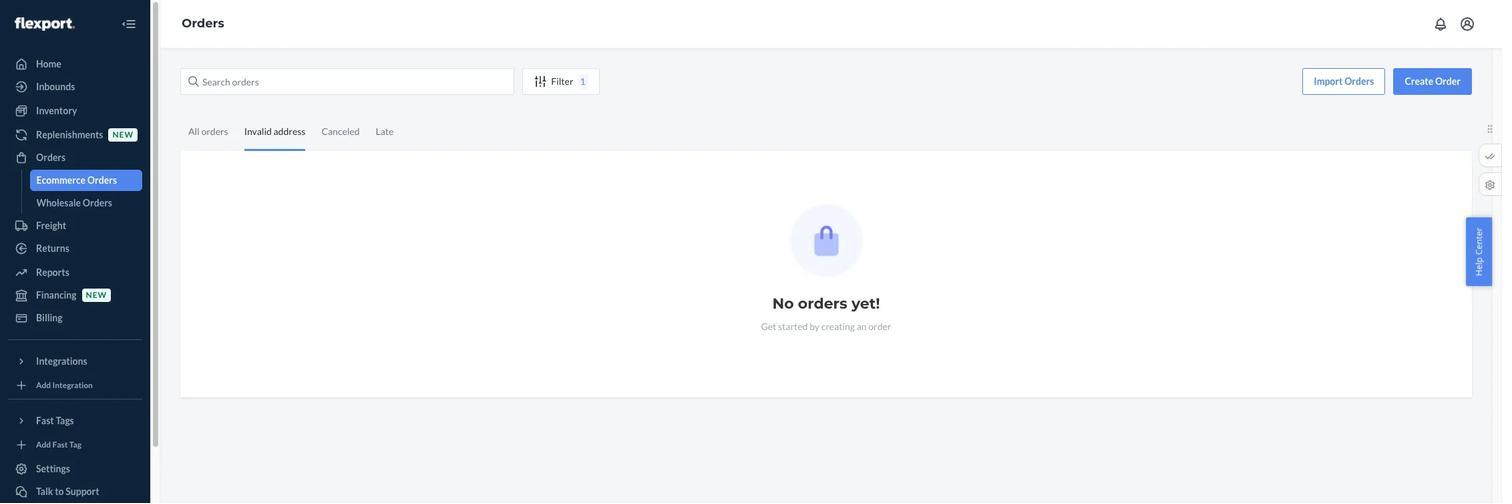 Task type: locate. For each thing, give the bounding box(es) containing it.
new
[[113, 130, 134, 140], [86, 290, 107, 300]]

orders
[[201, 126, 228, 137], [798, 295, 848, 313]]

0 vertical spatial add
[[36, 380, 51, 390]]

freight
[[36, 220, 66, 231]]

import orders button
[[1303, 68, 1386, 95]]

invalid address
[[244, 126, 306, 137]]

1 vertical spatial add
[[36, 440, 51, 450]]

1 vertical spatial orders
[[798, 295, 848, 313]]

started
[[778, 321, 808, 332]]

1 vertical spatial orders link
[[8, 147, 142, 168]]

center
[[1473, 227, 1485, 255]]

orders for no
[[798, 295, 848, 313]]

0 vertical spatial fast
[[36, 415, 54, 426]]

flexport logo image
[[15, 17, 75, 31]]

1 horizontal spatial orders
[[798, 295, 848, 313]]

home
[[36, 58, 61, 69]]

invalid
[[244, 126, 272, 137]]

add integration
[[36, 380, 93, 390]]

orders link up the ecommerce orders
[[8, 147, 142, 168]]

billing link
[[8, 307, 142, 329]]

fast left tags
[[36, 415, 54, 426]]

reports link
[[8, 262, 142, 283]]

0 horizontal spatial new
[[86, 290, 107, 300]]

all orders
[[188, 126, 228, 137]]

open notifications image
[[1433, 16, 1449, 32]]

returns
[[36, 243, 69, 254]]

wholesale orders
[[36, 197, 112, 208]]

orders down ecommerce orders link
[[83, 197, 112, 208]]

add
[[36, 380, 51, 390], [36, 440, 51, 450]]

add up the settings
[[36, 440, 51, 450]]

add for add integration
[[36, 380, 51, 390]]

new for financing
[[86, 290, 107, 300]]

orders right all
[[201, 126, 228, 137]]

yet!
[[852, 295, 880, 313]]

address
[[274, 126, 306, 137]]

orders up ecommerce in the left of the page
[[36, 152, 66, 163]]

orders link
[[182, 16, 224, 31], [8, 147, 142, 168]]

2 add from the top
[[36, 440, 51, 450]]

freight link
[[8, 215, 142, 236]]

wholesale orders link
[[30, 192, 142, 214]]

1 add from the top
[[36, 380, 51, 390]]

support
[[66, 486, 99, 497]]

0 horizontal spatial orders
[[201, 126, 228, 137]]

import
[[1314, 75, 1343, 87]]

1 vertical spatial new
[[86, 290, 107, 300]]

add left integration in the bottom left of the page
[[36, 380, 51, 390]]

add integration link
[[8, 377, 142, 393]]

ecommerce
[[36, 174, 86, 186]]

add fast tag
[[36, 440, 81, 450]]

0 vertical spatial new
[[113, 130, 134, 140]]

orders for all
[[201, 126, 228, 137]]

orders right import at the right
[[1345, 75, 1374, 87]]

orders up wholesale orders link
[[87, 174, 117, 186]]

1 horizontal spatial orders link
[[182, 16, 224, 31]]

new down reports link
[[86, 290, 107, 300]]

orders inside ecommerce orders link
[[87, 174, 117, 186]]

orders for wholesale orders
[[83, 197, 112, 208]]

orders
[[182, 16, 224, 31], [1345, 75, 1374, 87], [36, 152, 66, 163], [87, 174, 117, 186], [83, 197, 112, 208]]

fast
[[36, 415, 54, 426], [52, 440, 68, 450]]

new right replenishments
[[113, 130, 134, 140]]

order
[[1436, 75, 1461, 87]]

creating
[[821, 321, 855, 332]]

orders for ecommerce orders
[[87, 174, 117, 186]]

orders inside import orders button
[[1345, 75, 1374, 87]]

fast left the tag
[[52, 440, 68, 450]]

get
[[761, 321, 776, 332]]

create
[[1405, 75, 1434, 87]]

orders up get started by creating an order
[[798, 295, 848, 313]]

orders link up search icon
[[182, 16, 224, 31]]

1 horizontal spatial new
[[113, 130, 134, 140]]

returns link
[[8, 238, 142, 259]]

1 vertical spatial fast
[[52, 440, 68, 450]]

fast tags button
[[8, 410, 142, 432]]

no
[[773, 295, 794, 313]]

0 vertical spatial orders
[[201, 126, 228, 137]]

orders inside wholesale orders link
[[83, 197, 112, 208]]

talk to support button
[[8, 481, 142, 502]]

no orders yet!
[[773, 295, 880, 313]]

0 vertical spatial orders link
[[182, 16, 224, 31]]

filter
[[551, 75, 574, 87]]

help center
[[1473, 227, 1485, 276]]

financing
[[36, 289, 77, 301]]

inbounds link
[[8, 76, 142, 98]]

inbounds
[[36, 81, 75, 92]]



Task type: vqa. For each thing, say whether or not it's contained in the screenshot.
FIRST NAME text box
no



Task type: describe. For each thing, give the bounding box(es) containing it.
close navigation image
[[121, 16, 137, 32]]

billing
[[36, 312, 62, 323]]

search image
[[188, 76, 199, 87]]

fast inside 'dropdown button'
[[36, 415, 54, 426]]

an
[[857, 321, 867, 332]]

integration
[[52, 380, 93, 390]]

talk to support
[[36, 486, 99, 497]]

new for replenishments
[[113, 130, 134, 140]]

canceled
[[322, 126, 360, 137]]

ecommerce orders
[[36, 174, 117, 186]]

inventory link
[[8, 100, 142, 122]]

create order
[[1405, 75, 1461, 87]]

by
[[810, 321, 820, 332]]

open account menu image
[[1460, 16, 1476, 32]]

get started by creating an order
[[761, 321, 892, 332]]

filter 1
[[551, 75, 586, 87]]

to
[[55, 486, 64, 497]]

add fast tag link
[[8, 437, 142, 453]]

order
[[869, 321, 892, 332]]

help
[[1473, 257, 1485, 276]]

0 horizontal spatial orders link
[[8, 147, 142, 168]]

settings
[[36, 463, 70, 474]]

all
[[188, 126, 200, 137]]

fast tags
[[36, 415, 74, 426]]

add for add fast tag
[[36, 440, 51, 450]]

home link
[[8, 53, 142, 75]]

wholesale
[[36, 197, 81, 208]]

late
[[376, 126, 394, 137]]

create order link
[[1394, 68, 1472, 95]]

Search orders text field
[[180, 68, 514, 95]]

tags
[[56, 415, 74, 426]]

talk
[[36, 486, 53, 497]]

import orders
[[1314, 75, 1374, 87]]

reports
[[36, 267, 69, 278]]

empty list image
[[790, 204, 863, 277]]

integrations button
[[8, 351, 142, 372]]

orders up search icon
[[182, 16, 224, 31]]

replenishments
[[36, 129, 103, 140]]

tag
[[69, 440, 81, 450]]

help center button
[[1467, 217, 1492, 286]]

1
[[580, 75, 586, 87]]

settings link
[[8, 458, 142, 480]]

ecommerce orders link
[[30, 170, 142, 191]]

inventory
[[36, 105, 77, 116]]

orders for import orders
[[1345, 75, 1374, 87]]

integrations
[[36, 355, 87, 367]]



